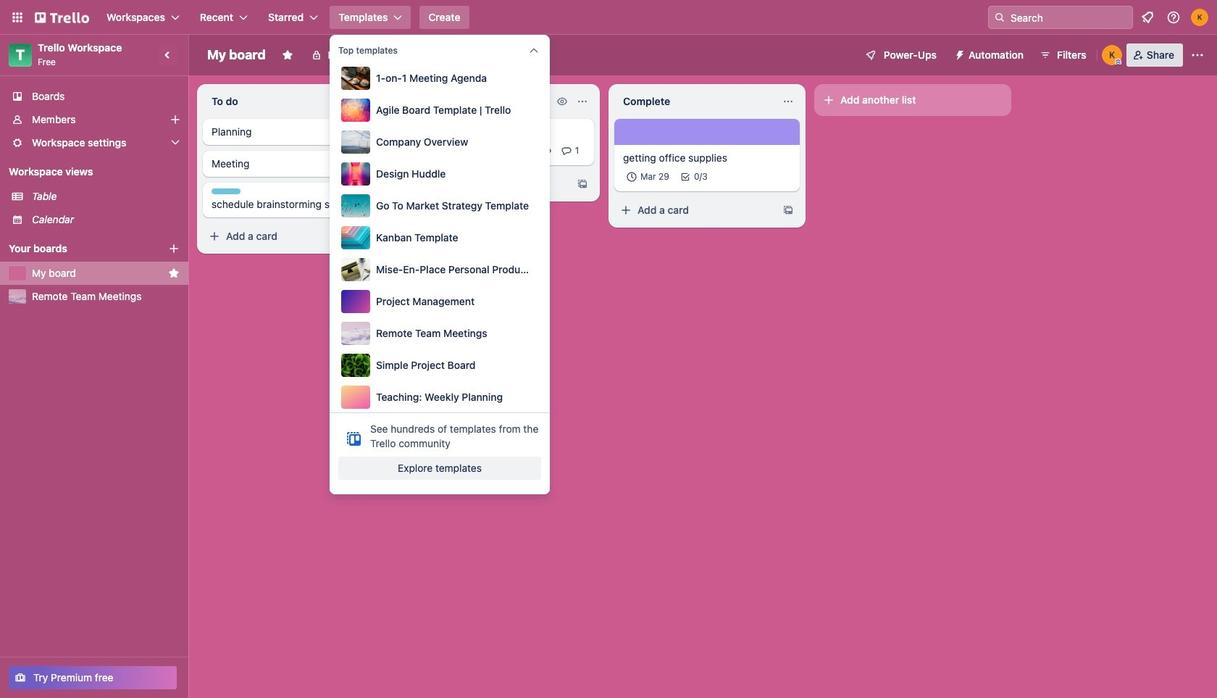 Task type: describe. For each thing, give the bounding box(es) containing it.
primary element
[[0, 0, 1218, 35]]

workspace navigation collapse icon image
[[158, 45, 178, 65]]

sm image
[[949, 43, 969, 64]]

2 vertical spatial create from template… image
[[371, 231, 383, 242]]

0 notifications image
[[1140, 9, 1157, 26]]

collapse image
[[528, 45, 540, 57]]

kendallparks02 (kendallparks02) image
[[1192, 9, 1209, 26]]

search image
[[995, 12, 1006, 23]]

star or unstar board image
[[282, 49, 293, 61]]

your boards with 2 items element
[[9, 240, 146, 257]]

add board image
[[168, 243, 180, 254]]

color: sky, title: "design" element
[[212, 188, 241, 194]]



Task type: locate. For each thing, give the bounding box(es) containing it.
None text field
[[203, 90, 365, 113], [615, 90, 777, 113], [203, 90, 365, 113], [615, 90, 777, 113]]

None checkbox
[[623, 168, 674, 186]]

1 vertical spatial create from template… image
[[783, 204, 795, 216]]

starred icon image
[[168, 268, 180, 279]]

0 vertical spatial create from template… image
[[577, 178, 589, 190]]

1 horizontal spatial create from template… image
[[577, 178, 589, 190]]

back to home image
[[35, 6, 89, 29]]

Board name text field
[[200, 43, 273, 67]]

Search field
[[1006, 7, 1133, 28]]

None text field
[[409, 90, 554, 113]]

kendallparks02 (kendallparks02) image
[[1102, 45, 1123, 65]]

create from template… image
[[577, 178, 589, 190], [783, 204, 795, 216], [371, 231, 383, 242]]

menu
[[339, 64, 542, 412]]

show menu image
[[1191, 48, 1206, 62]]

2 horizontal spatial create from template… image
[[783, 204, 795, 216]]

this member is an admin of this board. image
[[1116, 59, 1122, 65]]

0 horizontal spatial create from template… image
[[371, 231, 383, 242]]

open information menu image
[[1167, 10, 1182, 25]]

switch to… image
[[10, 10, 25, 25]]



Task type: vqa. For each thing, say whether or not it's contained in the screenshot.
the rightmost Create from template… image
yes



